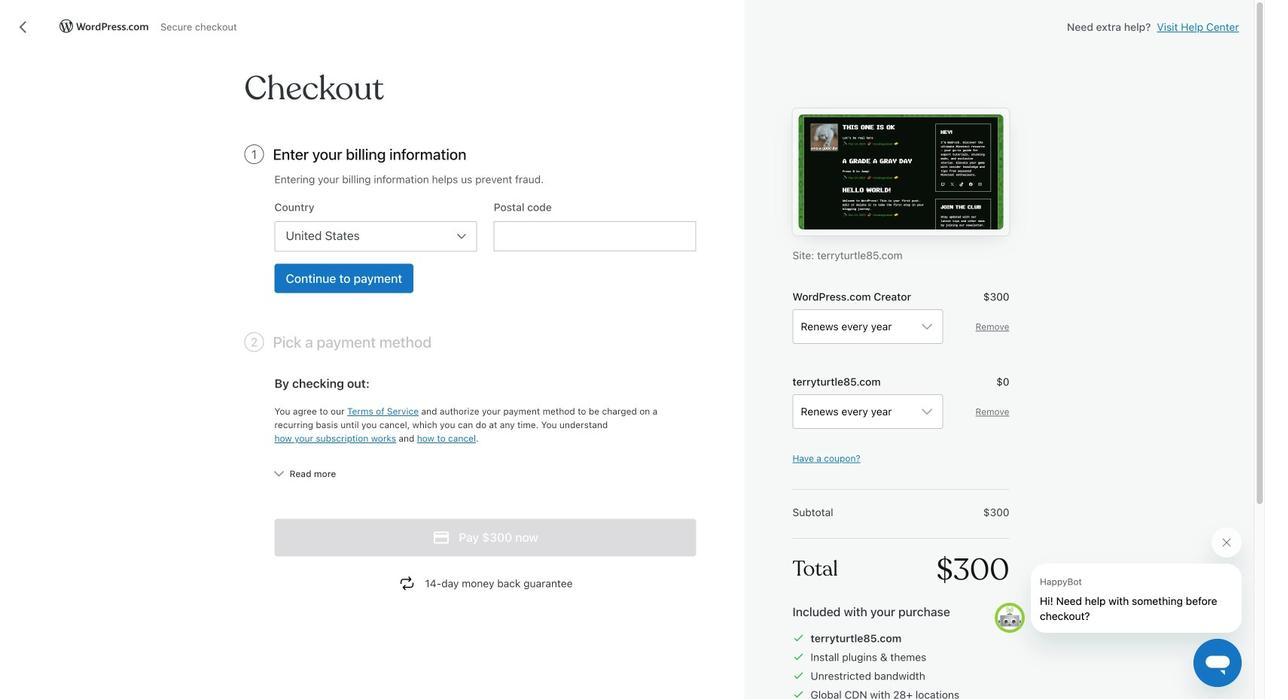 Task type: describe. For each thing, give the bounding box(es) containing it.
credit_card image
[[432, 529, 450, 547]]



Task type: locate. For each thing, give the bounding box(es) containing it.
close checkout image
[[15, 18, 33, 36]]

None text field
[[494, 221, 696, 252]]

happybot says "hi! need help with something before checkout? ". open messaging window to continue the conversation. element
[[995, 528, 1242, 633]]



Task type: vqa. For each thing, say whether or not it's contained in the screenshot.
Close Checkout image
yes



